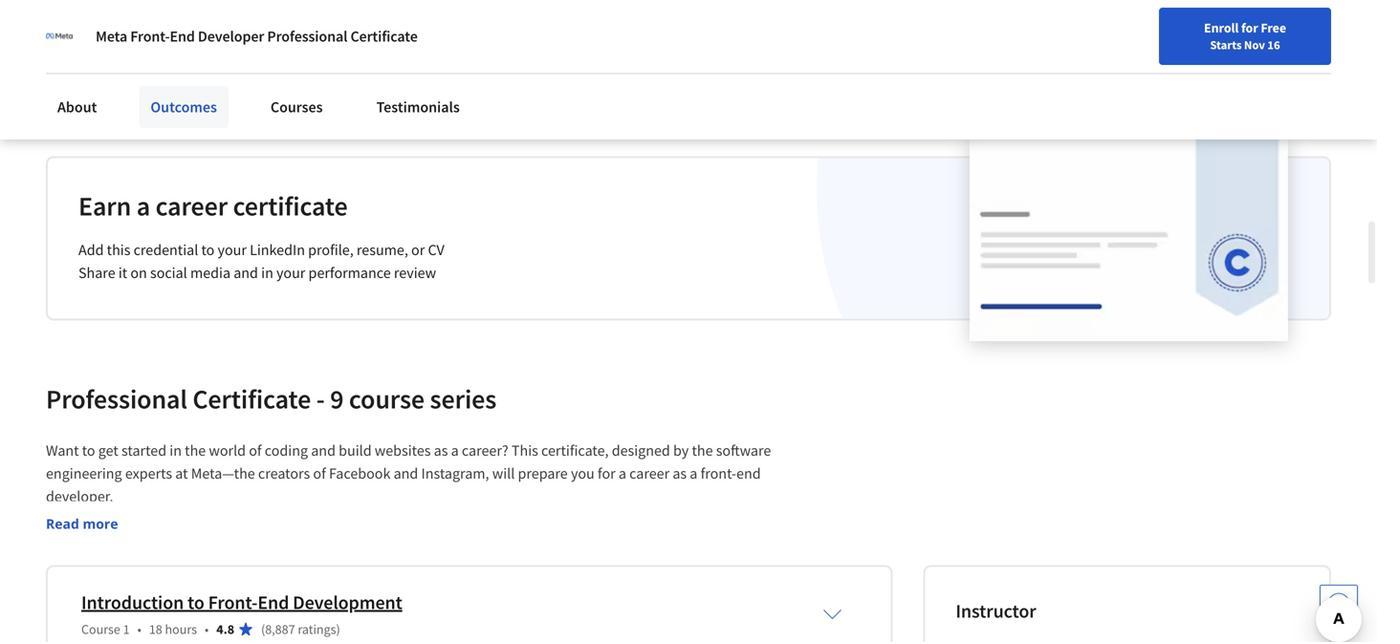 Task type: describe. For each thing, give the bounding box(es) containing it.
at
[[175, 464, 188, 483]]

experts
[[125, 464, 172, 483]]

add this credential to your linkedin profile, resume, or cv share it on social media and in your performance review
[[78, 240, 444, 283]]

want
[[46, 441, 79, 460]]

0 vertical spatial united
[[231, 58, 268, 75]]

²based
[[46, 77, 85, 94]]

outcomes link
[[139, 86, 228, 128]]

0 vertical spatial career
[[155, 189, 228, 223]]

professional certificate - 9 course series
[[46, 382, 497, 416]]

by
[[673, 441, 689, 460]]

1 horizontal spatial and
[[311, 441, 336, 460]]

to for introduction
[[188, 591, 204, 615]]

social
[[150, 263, 187, 283]]

¹lightcast™ job postings report, united states, 7/1/22-6/30/23. ²based on program graduate survey responses, united states 2021.
[[46, 58, 418, 94]]

2 the from the left
[[692, 441, 713, 460]]

courses
[[271, 98, 323, 117]]

review
[[394, 263, 436, 283]]

testimonials
[[376, 98, 460, 117]]

find
[[846, 60, 870, 77]]

linkedin
[[250, 240, 305, 260]]

a down designed
[[619, 464, 626, 483]]

websites
[[375, 441, 431, 460]]

a right earn
[[137, 189, 150, 223]]

career?
[[462, 441, 509, 460]]

developer.
[[46, 487, 113, 506]]

responses,
[[248, 77, 308, 94]]

course
[[349, 382, 425, 416]]

ratings
[[298, 621, 336, 638]]

this
[[107, 240, 130, 260]]

18
[[149, 621, 162, 638]]

4.8
[[216, 621, 234, 638]]

8,887
[[265, 621, 295, 638]]

)
[[336, 621, 340, 638]]

on inside '¹lightcast™ job postings report, united states, 7/1/22-6/30/23. ²based on program graduate survey responses, united states 2021.'
[[88, 77, 102, 94]]

find your new career link
[[836, 57, 975, 81]]

1 vertical spatial professional
[[46, 382, 187, 416]]

job
[[113, 58, 134, 75]]

2 vertical spatial your
[[276, 263, 305, 283]]

series
[[430, 382, 497, 416]]

1 vertical spatial of
[[313, 464, 326, 483]]

or
[[411, 240, 425, 260]]

engineering
[[46, 464, 122, 483]]

graduate
[[156, 77, 206, 94]]

states,
[[271, 58, 309, 75]]

a left the 'front-'
[[690, 464, 698, 483]]

it
[[118, 263, 127, 283]]

english
[[1065, 60, 1111, 79]]

add
[[78, 240, 104, 260]]

(
[[261, 621, 265, 638]]

2021.
[[388, 77, 418, 94]]

enroll for free starts nov 16
[[1204, 19, 1286, 53]]

in inside add this credential to your linkedin profile, resume, or cv share it on social media and in your performance review
[[261, 263, 273, 283]]

testimonials link
[[365, 86, 471, 128]]

creators
[[258, 464, 310, 483]]

prepare
[[518, 464, 568, 483]]

coursera career certificate image
[[970, 136, 1288, 340]]

your inside find your new career link
[[873, 60, 898, 77]]

hours
[[165, 621, 197, 638]]

introduction
[[81, 591, 184, 615]]

postings
[[137, 58, 184, 75]]

credential
[[134, 240, 198, 260]]

1 vertical spatial united
[[311, 77, 349, 94]]

16
[[1267, 37, 1280, 53]]

¹lightcast™
[[46, 58, 110, 75]]

read more button
[[46, 514, 118, 534]]

meta
[[96, 27, 127, 46]]

show notifications image
[[1174, 62, 1197, 85]]

course
[[81, 621, 120, 638]]

cv
[[428, 240, 444, 260]]

development
[[293, 591, 402, 615]]

courses link
[[259, 86, 334, 128]]

facebook
[[329, 464, 391, 483]]

introduction to front-end development
[[81, 591, 402, 615]]

career
[[929, 60, 965, 77]]

software
[[716, 441, 771, 460]]

resume,
[[357, 240, 408, 260]]

new
[[901, 60, 926, 77]]

certificate,
[[541, 441, 609, 460]]

shopping cart: 1 item image
[[985, 53, 1021, 83]]

-
[[316, 382, 325, 416]]

for inside enroll for free starts nov 16
[[1241, 19, 1258, 36]]

find your new career
[[846, 60, 965, 77]]

9
[[330, 382, 344, 416]]

( 8,887 ratings )
[[261, 621, 340, 638]]

outcomes
[[151, 98, 217, 117]]

enroll
[[1204, 19, 1239, 36]]



Task type: locate. For each thing, give the bounding box(es) containing it.
of
[[249, 441, 262, 460], [313, 464, 326, 483]]

• left 4.8
[[205, 621, 209, 638]]

1 vertical spatial certificate
[[193, 382, 311, 416]]

career up credential
[[155, 189, 228, 223]]

instagram,
[[421, 464, 489, 483]]

0 vertical spatial as
[[434, 441, 448, 460]]

front- up postings
[[130, 27, 170, 46]]

this
[[512, 441, 538, 460]]

to for want
[[82, 441, 95, 460]]

english button
[[1031, 38, 1146, 100]]

0 horizontal spatial •
[[137, 621, 141, 638]]

earn a career certificate
[[78, 189, 348, 223]]

your right find
[[873, 60, 898, 77]]

united
[[231, 58, 268, 75], [311, 77, 349, 94]]

1
[[123, 621, 130, 638]]

world
[[209, 441, 246, 460]]

1 vertical spatial your
[[218, 240, 247, 260]]

want to get started in the world of coding and build websites as a career? this certificate, designed by the software engineering experts at meta—the creators of facebook and instagram, will prepare you for a career as a front-end developer. read more
[[46, 441, 774, 533]]

professional up states,
[[267, 27, 347, 46]]

to inside add this credential to your linkedin profile, resume, or cv share it on social media and in your performance review
[[201, 240, 215, 260]]

to up media
[[201, 240, 215, 260]]

certificate up world
[[193, 382, 311, 416]]

for right you
[[598, 464, 616, 483]]

the up at
[[185, 441, 206, 460]]

about link
[[46, 86, 108, 128]]

to left the 'get'
[[82, 441, 95, 460]]

certificate
[[350, 27, 418, 46], [193, 382, 311, 416]]

build
[[339, 441, 372, 460]]

1 horizontal spatial the
[[692, 441, 713, 460]]

0 horizontal spatial front-
[[130, 27, 170, 46]]

0 vertical spatial front-
[[130, 27, 170, 46]]

the
[[185, 441, 206, 460], [692, 441, 713, 460]]

1 horizontal spatial of
[[313, 464, 326, 483]]

for
[[1241, 19, 1258, 36], [598, 464, 616, 483]]

1 vertical spatial front-
[[208, 591, 258, 615]]

more
[[83, 515, 118, 533]]

developer
[[198, 27, 264, 46]]

1 vertical spatial career
[[629, 464, 670, 483]]

1 horizontal spatial career
[[629, 464, 670, 483]]

to
[[201, 240, 215, 260], [82, 441, 95, 460], [188, 591, 204, 615]]

0 vertical spatial to
[[201, 240, 215, 260]]

professional up the 'get'
[[46, 382, 187, 416]]

about
[[57, 98, 97, 117]]

0 horizontal spatial of
[[249, 441, 262, 460]]

1 horizontal spatial front-
[[208, 591, 258, 615]]

0 vertical spatial on
[[88, 77, 102, 94]]

2 horizontal spatial and
[[394, 464, 418, 483]]

1 horizontal spatial for
[[1241, 19, 1258, 36]]

your down linkedin
[[276, 263, 305, 283]]

0 horizontal spatial for
[[598, 464, 616, 483]]

2 vertical spatial to
[[188, 591, 204, 615]]

1 vertical spatial end
[[258, 591, 289, 615]]

united up survey
[[231, 58, 268, 75]]

1 the from the left
[[185, 441, 206, 460]]

of right world
[[249, 441, 262, 460]]

earn
[[78, 189, 131, 223]]

profile,
[[308, 240, 354, 260]]

a up instagram,
[[451, 441, 459, 460]]

read
[[46, 515, 79, 533]]

0 horizontal spatial career
[[155, 189, 228, 223]]

and inside add this credential to your linkedin profile, resume, or cv share it on social media and in your performance review
[[234, 263, 258, 283]]

0 horizontal spatial on
[[88, 77, 102, 94]]

end
[[736, 464, 761, 483]]

1 horizontal spatial united
[[311, 77, 349, 94]]

on
[[88, 77, 102, 94], [130, 263, 147, 283]]

0 horizontal spatial the
[[185, 441, 206, 460]]

• right 1
[[137, 621, 141, 638]]

on down ¹lightcast™
[[88, 77, 102, 94]]

1 • from the left
[[137, 621, 141, 638]]

and
[[234, 263, 258, 283], [311, 441, 336, 460], [394, 464, 418, 483]]

certificate
[[233, 189, 348, 223]]

front-
[[701, 464, 736, 483]]

and right media
[[234, 263, 258, 283]]

certificate up 6/30/23.
[[350, 27, 418, 46]]

1 horizontal spatial certificate
[[350, 27, 418, 46]]

6/30/23.
[[351, 58, 397, 75]]

meta image
[[46, 23, 73, 50]]

share
[[78, 263, 115, 283]]

meta front-end developer professional certificate
[[96, 27, 418, 46]]

0 vertical spatial certificate
[[350, 27, 418, 46]]

front- up 4.8
[[208, 591, 258, 615]]

get
[[98, 441, 118, 460]]

1 horizontal spatial •
[[205, 621, 209, 638]]

0 vertical spatial professional
[[267, 27, 347, 46]]

career down designed
[[629, 464, 670, 483]]

0 vertical spatial end
[[170, 27, 195, 46]]

1 vertical spatial as
[[673, 464, 687, 483]]

in down linkedin
[[261, 263, 273, 283]]

united down 7/1/22-
[[311, 77, 349, 94]]

in up at
[[170, 441, 182, 460]]

0 horizontal spatial in
[[170, 441, 182, 460]]

designed
[[612, 441, 670, 460]]

None search field
[[273, 50, 588, 88]]

1 vertical spatial for
[[598, 464, 616, 483]]

your
[[873, 60, 898, 77], [218, 240, 247, 260], [276, 263, 305, 283]]

2 horizontal spatial your
[[873, 60, 898, 77]]

report,
[[187, 58, 228, 75]]

1 horizontal spatial on
[[130, 263, 147, 283]]

1 vertical spatial on
[[130, 263, 147, 283]]

nov
[[1244, 37, 1265, 53]]

0 horizontal spatial united
[[231, 58, 268, 75]]

on inside add this credential to your linkedin profile, resume, or cv share it on social media and in your performance review
[[130, 263, 147, 283]]

in inside want to get started in the world of coding and build websites as a career? this certificate, designed by the software engineering experts at meta—the creators of facebook and instagram, will prepare you for a career as a front-end developer. read more
[[170, 441, 182, 460]]

states
[[351, 77, 386, 94]]

to up hours
[[188, 591, 204, 615]]

end up 8,887
[[258, 591, 289, 615]]

as
[[434, 441, 448, 460], [673, 464, 687, 483]]

career
[[155, 189, 228, 223], [629, 464, 670, 483]]

meta—the
[[191, 464, 255, 483]]

program
[[105, 77, 153, 94]]

banner navigation
[[15, 0, 538, 38]]

professional
[[267, 27, 347, 46], [46, 382, 187, 416]]

help center image
[[1327, 593, 1350, 616]]

will
[[492, 464, 515, 483]]

0 horizontal spatial certificate
[[193, 382, 311, 416]]

your up media
[[218, 240, 247, 260]]

and down websites
[[394, 464, 418, 483]]

1 horizontal spatial end
[[258, 591, 289, 615]]

on right it on the top of page
[[130, 263, 147, 283]]

the right by
[[692, 441, 713, 460]]

1 vertical spatial and
[[311, 441, 336, 460]]

0 horizontal spatial professional
[[46, 382, 187, 416]]

end up postings
[[170, 27, 195, 46]]

instructor
[[956, 600, 1036, 623]]

free
[[1261, 19, 1286, 36]]

a
[[137, 189, 150, 223], [451, 441, 459, 460], [619, 464, 626, 483], [690, 464, 698, 483]]

as down by
[[673, 464, 687, 483]]

coding
[[265, 441, 308, 460]]

1 horizontal spatial your
[[276, 263, 305, 283]]

to inside want to get started in the world of coding and build websites as a career? this certificate, designed by the software engineering experts at meta—the creators of facebook and instagram, will prepare you for a career as a front-end developer. read more
[[82, 441, 95, 460]]

survey
[[209, 77, 246, 94]]

0 vertical spatial of
[[249, 441, 262, 460]]

0 vertical spatial for
[[1241, 19, 1258, 36]]

coursera image
[[23, 54, 144, 84]]

as up instagram,
[[434, 441, 448, 460]]

you
[[571, 464, 595, 483]]

front-
[[130, 27, 170, 46], [208, 591, 258, 615]]

1 horizontal spatial in
[[261, 263, 273, 283]]

0 vertical spatial your
[[873, 60, 898, 77]]

1 horizontal spatial as
[[673, 464, 687, 483]]

2 vertical spatial and
[[394, 464, 418, 483]]

end
[[170, 27, 195, 46], [258, 591, 289, 615]]

career inside want to get started in the world of coding and build websites as a career? this certificate, designed by the software engineering experts at meta—the creators of facebook and instagram, will prepare you for a career as a front-end developer. read more
[[629, 464, 670, 483]]

0 horizontal spatial as
[[434, 441, 448, 460]]

0 horizontal spatial and
[[234, 263, 258, 283]]

for up nov
[[1241, 19, 1258, 36]]

1 vertical spatial in
[[170, 441, 182, 460]]

2 • from the left
[[205, 621, 209, 638]]

0 vertical spatial in
[[261, 263, 273, 283]]

started
[[121, 441, 167, 460]]

1 horizontal spatial professional
[[267, 27, 347, 46]]

in
[[261, 263, 273, 283], [170, 441, 182, 460]]

starts
[[1210, 37, 1242, 53]]

performance
[[308, 263, 391, 283]]

0 vertical spatial and
[[234, 263, 258, 283]]

course 1 • 18 hours •
[[81, 621, 209, 638]]

1 vertical spatial to
[[82, 441, 95, 460]]

0 horizontal spatial your
[[218, 240, 247, 260]]

of right creators
[[313, 464, 326, 483]]

introduction to front-end development link
[[81, 591, 402, 615]]

and left the build
[[311, 441, 336, 460]]

for inside want to get started in the world of coding and build websites as a career? this certificate, designed by the software engineering experts at meta—the creators of facebook and instagram, will prepare you for a career as a front-end developer. read more
[[598, 464, 616, 483]]

7/1/22-
[[311, 58, 351, 75]]

0 horizontal spatial end
[[170, 27, 195, 46]]



Task type: vqa. For each thing, say whether or not it's contained in the screenshot.
Earn
yes



